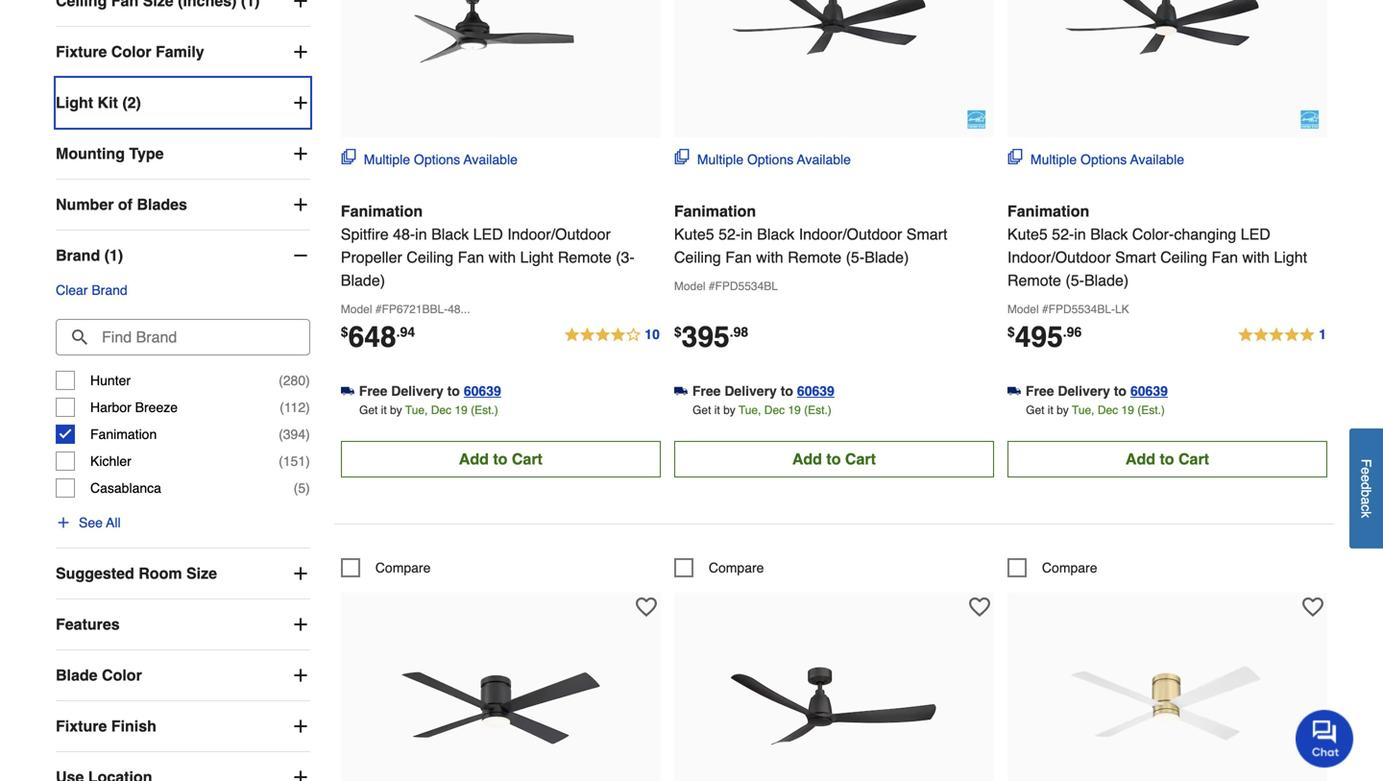 Task type: locate. For each thing, give the bounding box(es) containing it.
1 vertical spatial (5-
[[1066, 271, 1085, 289]]

(5- inside the fanimation kute5 52-in black indoor/outdoor smart ceiling fan with remote (5-blade)
[[846, 248, 865, 266]]

ceiling down 48-
[[407, 248, 454, 266]]

free
[[359, 383, 388, 399], [693, 383, 721, 399], [1026, 383, 1055, 399]]

heart outline image
[[636, 597, 657, 618]]

0 horizontal spatial free
[[359, 383, 388, 399]]

# up actual price $395.98 element
[[709, 280, 715, 293]]

3 dec from the left
[[1098, 403, 1119, 417]]

48...
[[448, 303, 470, 316]]

5 stars image
[[1238, 324, 1328, 347]]

led
[[473, 225, 503, 243], [1241, 225, 1271, 243]]

3 available from the left
[[1131, 152, 1185, 167]]

0 horizontal spatial (5-
[[846, 248, 865, 266]]

2 horizontal spatial model
[[1008, 303, 1039, 316]]

2 horizontal spatial ceiling
[[1161, 248, 1208, 266]]

by down $ 648 .94
[[390, 403, 402, 417]]

model up 395
[[674, 280, 706, 293]]

color inside button
[[111, 43, 151, 61]]

fanimation
[[341, 202, 423, 220], [674, 202, 756, 220], [1008, 202, 1090, 220], [90, 427, 157, 442]]

energy star qualified image
[[968, 110, 987, 129]]

kute5 for kute5 52-in black color-changing led indoor/outdoor smart ceiling fan with light remote (5-blade)
[[1008, 225, 1048, 243]]

1 horizontal spatial kute5
[[1008, 225, 1048, 243]]

3 tue, from the left
[[1072, 403, 1095, 417]]

1 horizontal spatial multiple options available
[[698, 152, 851, 167]]

in inside 'fanimation kute5 52-in black color-changing led indoor/outdoor smart ceiling fan with light remote (5-blade)'
[[1075, 225, 1087, 243]]

suggested room size button
[[56, 549, 310, 599]]

2 horizontal spatial 60639 button
[[1131, 381, 1168, 401]]

1 52- from the left
[[719, 225, 741, 243]]

3 add to cart button from the left
[[1008, 441, 1328, 477]]

light inside fanimation spitfire 48-in black led indoor/outdoor propeller ceiling fan with light remote (3- blade)
[[520, 248, 554, 266]]

52- inside 'fanimation kute5 52-in black color-changing led indoor/outdoor smart ceiling fan with light remote (5-blade)'
[[1052, 225, 1075, 243]]

available
[[464, 152, 518, 167], [797, 152, 851, 167], [1131, 152, 1185, 167]]

brand (1)
[[56, 247, 123, 264]]

0 horizontal spatial fan
[[458, 248, 485, 266]]

3 plus image from the top
[[291, 195, 310, 214]]

clear brand button
[[56, 281, 128, 300]]

2 black from the left
[[757, 225, 795, 243]]

0 horizontal spatial multiple options available
[[364, 152, 518, 167]]

0 horizontal spatial $
[[341, 324, 348, 340]]

in inside the fanimation kute5 52-in black indoor/outdoor smart ceiling fan with remote (5-blade)
[[741, 225, 753, 243]]

2 horizontal spatial add to cart
[[1126, 450, 1210, 468]]

0 vertical spatial color
[[111, 43, 151, 61]]

0 horizontal spatial truck filled image
[[341, 384, 354, 398]]

3 multiple from the left
[[1031, 152, 1077, 167]]

1 ceiling from the left
[[407, 248, 454, 266]]

kichler
[[90, 454, 131, 469]]

1 vertical spatial smart
[[1116, 248, 1157, 266]]

2 get from the left
[[693, 403, 712, 417]]

ceiling inside fanimation spitfire 48-in black led indoor/outdoor propeller ceiling fan with light remote (3- blade)
[[407, 248, 454, 266]]

0 horizontal spatial kute5
[[674, 225, 715, 243]]

( up ( 112 )
[[279, 373, 283, 388]]

1 horizontal spatial led
[[1241, 225, 1271, 243]]

) up ( 5 )
[[306, 454, 310, 469]]

1 add from the left
[[459, 450, 489, 468]]

see all
[[79, 515, 121, 531]]

48-
[[393, 225, 415, 243]]

suggested
[[56, 565, 134, 582]]

black right 48-
[[432, 225, 469, 243]]

2 add to cart from the left
[[793, 450, 876, 468]]

1 tue, from the left
[[405, 403, 428, 417]]

1 kute5 from the left
[[674, 225, 715, 243]]

1 available from the left
[[464, 152, 518, 167]]

2 horizontal spatial 60639
[[1131, 383, 1168, 399]]

tue, for 2nd truck filled icon
[[739, 403, 762, 417]]

1 horizontal spatial ceiling
[[674, 248, 721, 266]]

2 horizontal spatial multiple
[[1031, 152, 1077, 167]]

heart outline image
[[969, 597, 991, 618], [1303, 597, 1324, 618]]

1 horizontal spatial available
[[797, 152, 851, 167]]

0 horizontal spatial 52-
[[719, 225, 741, 243]]

family
[[156, 43, 204, 61]]

plus image
[[291, 93, 310, 113], [291, 144, 310, 163], [56, 515, 71, 531], [291, 615, 310, 634], [291, 717, 310, 736], [291, 768, 310, 781]]

breeze
[[135, 400, 178, 415]]

2 delivery from the left
[[725, 383, 777, 399]]

lk
[[1116, 303, 1130, 316]]

it down $ 495 .96
[[1048, 403, 1054, 417]]

cart for first add to cart button from the right
[[1179, 450, 1210, 468]]

by down actual price $395.98 element
[[724, 403, 736, 417]]

2 horizontal spatial get
[[1026, 403, 1045, 417]]

# for fanimation kute5 52-in black indoor/outdoor smart ceiling fan with remote (5-blade)
[[709, 280, 715, 293]]

with inside fanimation spitfire 48-in black led indoor/outdoor propeller ceiling fan with light remote (3- blade)
[[489, 248, 516, 266]]

1 horizontal spatial add to cart
[[793, 450, 876, 468]]

compare
[[376, 560, 431, 576], [709, 560, 764, 576], [1043, 560, 1098, 576]]

5 ) from the top
[[306, 481, 310, 496]]

by
[[390, 403, 402, 417], [724, 403, 736, 417], [1057, 403, 1069, 417]]

free down the 648
[[359, 383, 388, 399]]

0 horizontal spatial led
[[473, 225, 503, 243]]

get it by tue, dec 19 (est.) down .94
[[359, 403, 498, 417]]

2 available from the left
[[797, 152, 851, 167]]

2 kute5 from the left
[[1008, 225, 1048, 243]]

1
[[1320, 327, 1327, 342]]

fanimation for kute5 52-in black color-changing led indoor/outdoor smart ceiling fan with light remote (5-blade)
[[1008, 202, 1090, 220]]

fixture color family button
[[56, 27, 310, 77]]

remote inside 'fanimation kute5 52-in black color-changing led indoor/outdoor smart ceiling fan with light remote (5-blade)'
[[1008, 271, 1062, 289]]

1 horizontal spatial light
[[520, 248, 554, 266]]

52- up model # fpd5534bl
[[719, 225, 741, 243]]

fanimation for kute5 52-in black indoor/outdoor smart ceiling fan with remote (5-blade)
[[674, 202, 756, 220]]

0 horizontal spatial 60639 button
[[464, 381, 501, 401]]

1 options from the left
[[414, 152, 460, 167]]

in for fan
[[741, 225, 753, 243]]

multiple options available up color-
[[1031, 152, 1185, 167]]

0 horizontal spatial ceiling
[[407, 248, 454, 266]]

1 60639 from the left
[[464, 383, 501, 399]]

1 horizontal spatial (est.)
[[804, 403, 832, 417]]

2 heart outline image from the left
[[1303, 597, 1324, 618]]

1 dec from the left
[[431, 403, 452, 417]]

black inside the fanimation kute5 52-in black indoor/outdoor smart ceiling fan with remote (5-blade)
[[757, 225, 795, 243]]

black inside fanimation spitfire 48-in black led indoor/outdoor propeller ceiling fan with light remote (3- blade)
[[432, 225, 469, 243]]

2 horizontal spatial it
[[1048, 403, 1054, 417]]

0 horizontal spatial multiple
[[364, 152, 410, 167]]

) down ( 151 )
[[306, 481, 310, 496]]

brand up clear at the top left of page
[[56, 247, 100, 264]]

3 ) from the top
[[306, 427, 310, 442]]

add to cart
[[459, 450, 543, 468], [793, 450, 876, 468], [1126, 450, 1210, 468]]

get down 395
[[693, 403, 712, 417]]

compare inside 1002537620 element
[[709, 560, 764, 576]]

1 horizontal spatial 19
[[788, 403, 801, 417]]

led right 48-
[[473, 225, 503, 243]]

multiple for 1st multiple options available link from left
[[364, 152, 410, 167]]

2 in from the left
[[741, 225, 753, 243]]

kute5 up model # fpd5534bl-lk
[[1008, 225, 1048, 243]]

1 horizontal spatial delivery
[[725, 383, 777, 399]]

plus image inside the number of blades button
[[291, 195, 310, 214]]

tue, down .98
[[739, 403, 762, 417]]

free for 2nd truck filled icon
[[693, 383, 721, 399]]

kute5
[[674, 225, 715, 243], [1008, 225, 1048, 243]]

$ left .94
[[341, 324, 348, 340]]

) for ( 151 )
[[306, 454, 310, 469]]

2 horizontal spatial get it by tue, dec 19 (est.)
[[1026, 403, 1166, 417]]

tue, down .94
[[405, 403, 428, 417]]

changing
[[1175, 225, 1237, 243]]

3 get it by tue, dec 19 (est.) from the left
[[1026, 403, 1166, 417]]

smart inside 'fanimation kute5 52-in black color-changing led indoor/outdoor smart ceiling fan with light remote (5-blade)'
[[1116, 248, 1157, 266]]

2 add from the left
[[793, 450, 823, 468]]

kute5 for kute5 52-in black indoor/outdoor smart ceiling fan with remote (5-blade)
[[674, 225, 715, 243]]

1 vertical spatial color
[[102, 667, 142, 684]]

smart
[[907, 225, 948, 243], [1116, 248, 1157, 266]]

black
[[432, 225, 469, 243], [757, 225, 795, 243], [1091, 225, 1128, 243]]

1 horizontal spatial free delivery to 60639
[[693, 383, 835, 399]]

model up the 648
[[341, 303, 372, 316]]

2 options from the left
[[748, 152, 794, 167]]

1 (est.) from the left
[[471, 403, 498, 417]]

fan up fpd5534bl
[[726, 248, 752, 266]]

casablanca
[[90, 481, 161, 496]]

brand down (1)
[[92, 283, 128, 298]]

2 horizontal spatial in
[[1075, 225, 1087, 243]]

free delivery to 60639 down .94
[[359, 383, 501, 399]]

1 plus image from the top
[[291, 0, 310, 11]]

add for 1st add to cart button from left
[[459, 450, 489, 468]]

light up 5 stars image
[[1275, 248, 1308, 266]]

1 horizontal spatial get
[[693, 403, 712, 417]]

2 horizontal spatial remote
[[1008, 271, 1062, 289]]

495
[[1015, 320, 1064, 354]]

multiple options available up 48-
[[364, 152, 518, 167]]

2 horizontal spatial $
[[1008, 324, 1015, 340]]

by down $ 495 .96
[[1057, 403, 1069, 417]]

available up the fanimation kute5 52-in black indoor/outdoor smart ceiling fan with remote (5-blade)
[[797, 152, 851, 167]]

0 horizontal spatial compare
[[376, 560, 431, 576]]

1 it from the left
[[381, 403, 387, 417]]

2 multiple options available link from the left
[[674, 149, 851, 169]]

4 ) from the top
[[306, 454, 310, 469]]

fanimation inside the fanimation kute5 52-in black indoor/outdoor smart ceiling fan with remote (5-blade)
[[674, 202, 756, 220]]

fp6721bbl-
[[382, 303, 448, 316]]

2 horizontal spatial available
[[1131, 152, 1185, 167]]

1 horizontal spatial #
[[709, 280, 715, 293]]

in left color-
[[1075, 225, 1087, 243]]

delivery down .96
[[1058, 383, 1111, 399]]

) up ( 394 )
[[306, 400, 310, 415]]

0 horizontal spatial free delivery to 60639
[[359, 383, 501, 399]]

remote inside the fanimation kute5 52-in black indoor/outdoor smart ceiling fan with remote (5-blade)
[[788, 248, 842, 266]]

plus image for features
[[291, 615, 310, 634]]

1 60639 button from the left
[[464, 381, 501, 401]]

add to cart for first add to cart button from the right
[[1126, 450, 1210, 468]]

( down ( 151 )
[[294, 481, 298, 496]]

actual price $648.94 element
[[341, 320, 415, 354]]

60639
[[464, 383, 501, 399], [798, 383, 835, 399], [1131, 383, 1168, 399]]

52-
[[719, 225, 741, 243], [1052, 225, 1075, 243]]

( for 151
[[279, 454, 283, 469]]

0 horizontal spatial heart outline image
[[969, 597, 991, 618]]

e
[[1359, 467, 1375, 475], [1359, 475, 1375, 482]]

blade)
[[865, 248, 909, 266], [341, 271, 385, 289], [1085, 271, 1129, 289]]

0 horizontal spatial (est.)
[[471, 403, 498, 417]]

plus image
[[291, 0, 310, 11], [291, 42, 310, 62], [291, 195, 310, 214], [291, 564, 310, 583], [291, 666, 310, 685]]

see all button
[[56, 513, 121, 532]]

( for 112
[[280, 400, 284, 415]]

available up color-
[[1131, 152, 1185, 167]]

get
[[359, 403, 378, 417], [693, 403, 712, 417], [1026, 403, 1045, 417]]

( down ( 394 )
[[279, 454, 283, 469]]

fan down the changing
[[1212, 248, 1239, 266]]

multiple options available link up the fanimation kute5 52-in black indoor/outdoor smart ceiling fan with remote (5-blade)
[[674, 149, 851, 169]]

fixture inside button
[[56, 717, 107, 735]]

2 ceiling from the left
[[674, 248, 721, 266]]

3 with from the left
[[1243, 248, 1270, 266]]

2 horizontal spatial multiple options available
[[1031, 152, 1185, 167]]

3 19 from the left
[[1122, 403, 1135, 417]]

get down 495
[[1026, 403, 1045, 417]]

truck filled image
[[1008, 384, 1021, 398]]

available for multiple options available link for fanimationkute5 52-in black indoor/outdoor smart ceiling fan with remote (5-blade) element
[[797, 152, 851, 167]]

1 with from the left
[[489, 248, 516, 266]]

0 horizontal spatial by
[[390, 403, 402, 417]]

2 multiple options available from the left
[[698, 152, 851, 167]]

black inside 'fanimation kute5 52-in black color-changing led indoor/outdoor smart ceiling fan with light remote (5-blade)'
[[1091, 225, 1128, 243]]

mounting
[[56, 145, 125, 162]]

60639 for 60639 button corresponding to 2nd truck filled icon
[[798, 383, 835, 399]]

2 $ from the left
[[674, 324, 682, 340]]

e up d
[[1359, 467, 1375, 475]]

$ right 10
[[674, 324, 682, 340]]

kute5 up model # fpd5534bl
[[674, 225, 715, 243]]

3 compare from the left
[[1043, 560, 1098, 576]]

$ inside $ 395 .98
[[674, 324, 682, 340]]

get it by tue, dec 19 (est.) down .96
[[1026, 403, 1166, 417]]

$ 648 .94
[[341, 320, 415, 354]]

led right the changing
[[1241, 225, 1271, 243]]

1 free delivery to 60639 from the left
[[359, 383, 501, 399]]

cart
[[512, 450, 543, 468], [846, 450, 876, 468], [1179, 450, 1210, 468]]

f
[[1359, 459, 1375, 467]]

color inside 'button'
[[102, 667, 142, 684]]

# for fanimation kute5 52-in black color-changing led indoor/outdoor smart ceiling fan with light remote (5-blade)
[[1043, 303, 1049, 316]]

0 horizontal spatial dec
[[431, 403, 452, 417]]

3 cart from the left
[[1179, 450, 1210, 468]]

1 horizontal spatial it
[[715, 403, 720, 417]]

2 horizontal spatial by
[[1057, 403, 1069, 417]]

2 horizontal spatial with
[[1243, 248, 1270, 266]]

black left color-
[[1091, 225, 1128, 243]]

2 horizontal spatial dec
[[1098, 403, 1119, 417]]

compare for 5014170921 element
[[376, 560, 431, 576]]

color right blade
[[102, 667, 142, 684]]

available for multiple options available link related to fanimationkute5 52-in black color-changing led indoor/outdoor smart ceiling fan with light remote (5-blade) 'element'
[[1131, 152, 1185, 167]]

1 horizontal spatial $
[[674, 324, 682, 340]]

fanimation kute5 52-in black indoor/outdoor smart ceiling fan with remote (5-blade) image
[[729, 0, 940, 130]]

available for 1st multiple options available link from left
[[464, 152, 518, 167]]

multiple options available
[[364, 152, 518, 167], [698, 152, 851, 167], [1031, 152, 1185, 167]]

52- inside the fanimation kute5 52-in black indoor/outdoor smart ceiling fan with remote (5-blade)
[[719, 225, 741, 243]]

0 horizontal spatial black
[[432, 225, 469, 243]]

get it by tue, dec 19 (est.) for 60639 button for second truck filled icon from the right
[[359, 403, 498, 417]]

1 horizontal spatial free
[[693, 383, 721, 399]]

0 horizontal spatial get it by tue, dec 19 (est.)
[[359, 403, 498, 417]]

1 black from the left
[[432, 225, 469, 243]]

( for 394
[[279, 427, 283, 442]]

2 dec from the left
[[765, 403, 785, 417]]

1 horizontal spatial add
[[793, 450, 823, 468]]

2 free delivery to 60639 from the left
[[693, 383, 835, 399]]

indoor/outdoor
[[508, 225, 611, 243], [799, 225, 903, 243], [1008, 248, 1111, 266]]

2 add to cart button from the left
[[674, 441, 995, 477]]

dec
[[431, 403, 452, 417], [765, 403, 785, 417], [1098, 403, 1119, 417]]

1 horizontal spatial (5-
[[1066, 271, 1085, 289]]

add to cart for second add to cart button from left
[[793, 450, 876, 468]]

3 fan from the left
[[1212, 248, 1239, 266]]

compare inside '5014171343' element
[[1043, 560, 1098, 576]]

4 stars image
[[563, 324, 661, 347]]

light left the (3-
[[520, 248, 554, 266]]

2 horizontal spatial fan
[[1212, 248, 1239, 266]]

) down ( 112 )
[[306, 427, 310, 442]]

3 delivery from the left
[[1058, 383, 1111, 399]]

1 add to cart from the left
[[459, 450, 543, 468]]

3 multiple options available link from the left
[[1008, 149, 1185, 169]]

size
[[186, 565, 217, 582]]

#
[[709, 280, 715, 293], [376, 303, 382, 316], [1043, 303, 1049, 316]]

ceiling
[[407, 248, 454, 266], [674, 248, 721, 266], [1161, 248, 1208, 266]]

fixture color family
[[56, 43, 204, 61]]

3 ceiling from the left
[[1161, 248, 1208, 266]]

0 vertical spatial brand
[[56, 247, 100, 264]]

3 multiple options available from the left
[[1031, 152, 1185, 167]]

1 multiple from the left
[[364, 152, 410, 167]]

kit
[[98, 94, 118, 112]]

) up 112
[[306, 373, 310, 388]]

) for ( 394 )
[[306, 427, 310, 442]]

get it by tue, dec 19 (est.)
[[359, 403, 498, 417], [693, 403, 832, 417], [1026, 403, 1166, 417]]

# up $ 648 .94
[[376, 303, 382, 316]]

1 vertical spatial fixture
[[56, 717, 107, 735]]

1 horizontal spatial add to cart button
[[674, 441, 995, 477]]

fanimation spitfire 48-in black led indoor/outdoor propeller ceiling fan with light remote (3-blade) image
[[395, 0, 607, 130]]

(
[[279, 373, 283, 388], [280, 400, 284, 415], [279, 427, 283, 442], [279, 454, 283, 469], [294, 481, 298, 496]]

2 tue, from the left
[[739, 403, 762, 417]]

get it by tue, dec 19 (est.) for 60639 button corresponding to truck filled image at the right of page
[[1026, 403, 1166, 417]]

dec for 60639 button corresponding to 2nd truck filled icon
[[765, 403, 785, 417]]

0 horizontal spatial 19
[[455, 403, 468, 417]]

5
[[298, 481, 306, 496]]

multiple options available for 1st multiple options available link from left
[[364, 152, 518, 167]]

52- up model # fpd5534bl-lk
[[1052, 225, 1075, 243]]

1 heart outline image from the left
[[969, 597, 991, 618]]

1 horizontal spatial fan
[[726, 248, 752, 266]]

648
[[348, 320, 397, 354]]

free delivery to 60639 down .98
[[693, 383, 835, 399]]

1 compare from the left
[[376, 560, 431, 576]]

3 (est.) from the left
[[1138, 403, 1166, 417]]

compare for '5014171343' element at the right bottom of page
[[1043, 560, 1098, 576]]

2 horizontal spatial (est.)
[[1138, 403, 1166, 417]]

1 e from the top
[[1359, 467, 1375, 475]]

multiple options available for multiple options available link for fanimationkute5 52-in black indoor/outdoor smart ceiling fan with remote (5-blade) element
[[698, 152, 851, 167]]

plus image inside fixture finish button
[[291, 717, 310, 736]]

fixture inside button
[[56, 43, 107, 61]]

add to cart for 1st add to cart button from left
[[459, 450, 543, 468]]

get it by tue, dec 19 (est.) for 60639 button corresponding to 2nd truck filled icon
[[693, 403, 832, 417]]

black for with
[[757, 225, 795, 243]]

0 vertical spatial fixture
[[56, 43, 107, 61]]

2 horizontal spatial delivery
[[1058, 383, 1111, 399]]

in for ceiling
[[415, 225, 427, 243]]

)
[[306, 373, 310, 388], [306, 400, 310, 415], [306, 427, 310, 442], [306, 454, 310, 469], [306, 481, 310, 496]]

1 ) from the top
[[306, 373, 310, 388]]

2 get it by tue, dec 19 (est.) from the left
[[693, 403, 832, 417]]

e up 'b'
[[1359, 475, 1375, 482]]

# up $ 495 .96
[[1043, 303, 1049, 316]]

2 horizontal spatial free
[[1026, 383, 1055, 399]]

0 horizontal spatial multiple options available link
[[341, 149, 518, 169]]

0 horizontal spatial model
[[341, 303, 372, 316]]

1 delivery from the left
[[391, 383, 444, 399]]

1 cart from the left
[[512, 450, 543, 468]]

(1)
[[104, 247, 123, 264]]

$ inside $ 648 .94
[[341, 324, 348, 340]]

0 vertical spatial (5-
[[846, 248, 865, 266]]

0 horizontal spatial with
[[489, 248, 516, 266]]

get it by tue, dec 19 (est.) down .98
[[693, 403, 832, 417]]

delivery down .98
[[725, 383, 777, 399]]

multiple options available link up color-
[[1008, 149, 1185, 169]]

compare inside 5014170921 element
[[376, 560, 431, 576]]

.98
[[730, 324, 749, 340]]

available up fanimation spitfire 48-in black led indoor/outdoor propeller ceiling fan with light remote (3- blade)
[[464, 152, 518, 167]]

plus image inside suggested room size "button"
[[291, 564, 310, 583]]

2 horizontal spatial multiple options available link
[[1008, 149, 1185, 169]]

color for blade
[[102, 667, 142, 684]]

2 horizontal spatial add
[[1126, 450, 1156, 468]]

it down actual price $395.98 element
[[715, 403, 720, 417]]

kute5 inside the fanimation kute5 52-in black indoor/outdoor smart ceiling fan with remote (5-blade)
[[674, 225, 715, 243]]

3 in from the left
[[1075, 225, 1087, 243]]

color
[[111, 43, 151, 61], [102, 667, 142, 684]]

black for fan
[[432, 225, 469, 243]]

black up fpd5534bl
[[757, 225, 795, 243]]

2 fixture from the top
[[56, 717, 107, 735]]

1 horizontal spatial 60639 button
[[798, 381, 835, 401]]

3 add from the left
[[1126, 450, 1156, 468]]

truck filled image
[[341, 384, 354, 398], [674, 384, 688, 398]]

add
[[459, 450, 489, 468], [793, 450, 823, 468], [1126, 450, 1156, 468]]

fixture up light kit (2)
[[56, 43, 107, 61]]

3 $ from the left
[[1008, 324, 1015, 340]]

2 60639 from the left
[[798, 383, 835, 399]]

1 horizontal spatial multiple options available link
[[674, 149, 851, 169]]

1 horizontal spatial dec
[[765, 403, 785, 417]]

0 horizontal spatial in
[[415, 225, 427, 243]]

5 plus image from the top
[[291, 666, 310, 685]]

1 horizontal spatial tue,
[[739, 403, 762, 417]]

4 plus image from the top
[[291, 564, 310, 583]]

free right truck filled image at the right of page
[[1026, 383, 1055, 399]]

1 multiple options available link from the left
[[341, 149, 518, 169]]

fanimation for spitfire 48-in black led indoor/outdoor propeller ceiling fan with light remote (3- blade)
[[341, 202, 423, 220]]

1 fan from the left
[[458, 248, 485, 266]]

1 vertical spatial brand
[[92, 283, 128, 298]]

plus image for light kit
[[291, 93, 310, 113]]

fanimation inside 'fanimation kute5 52-in black color-changing led indoor/outdoor smart ceiling fan with light remote (5-blade)'
[[1008, 202, 1090, 220]]

( for 280
[[279, 373, 283, 388]]

tue,
[[405, 403, 428, 417], [739, 403, 762, 417], [1072, 403, 1095, 417]]

color left family
[[111, 43, 151, 61]]

52- for fan
[[719, 225, 741, 243]]

1 free from the left
[[359, 383, 388, 399]]

2 fan from the left
[[726, 248, 752, 266]]

1 horizontal spatial cart
[[846, 450, 876, 468]]

features
[[56, 616, 120, 633]]

2 led from the left
[[1241, 225, 1271, 243]]

model for kute5 52-in black indoor/outdoor smart ceiling fan with remote (5-blade)
[[674, 280, 706, 293]]

1002537620 element
[[674, 558, 764, 577]]

1 horizontal spatial model
[[674, 280, 706, 293]]

delivery
[[391, 383, 444, 399], [725, 383, 777, 399], [1058, 383, 1111, 399]]

plus image inside 'mounting type' button
[[291, 144, 310, 163]]

clear
[[56, 283, 88, 298]]

in right spitfire in the left top of the page
[[415, 225, 427, 243]]

it down $ 648 .94
[[381, 403, 387, 417]]

multiple options available up the fanimation kute5 52-in black indoor/outdoor smart ceiling fan with remote (5-blade)
[[698, 152, 851, 167]]

1 horizontal spatial in
[[741, 225, 753, 243]]

0 horizontal spatial get
[[359, 403, 378, 417]]

1 horizontal spatial heart outline image
[[1303, 597, 1324, 618]]

2 horizontal spatial options
[[1081, 152, 1128, 167]]

0 horizontal spatial cart
[[512, 450, 543, 468]]

3 60639 button from the left
[[1131, 381, 1168, 401]]

ceiling up model # fpd5534bl
[[674, 248, 721, 266]]

fanimation kute5 52-in black indoor/outdoor smart ceiling fan with remote (5-blade)
[[674, 202, 948, 266]]

1 horizontal spatial 52-
[[1052, 225, 1075, 243]]

2 horizontal spatial cart
[[1179, 450, 1210, 468]]

3 free delivery to 60639 from the left
[[1026, 383, 1168, 399]]

multiple
[[364, 152, 410, 167], [698, 152, 744, 167], [1031, 152, 1077, 167]]

number
[[56, 196, 114, 213]]

add to cart button
[[341, 441, 661, 477], [674, 441, 995, 477], [1008, 441, 1328, 477]]

plus image inside fixture color family button
[[291, 42, 310, 62]]

(5- inside 'fanimation kute5 52-in black color-changing led indoor/outdoor smart ceiling fan with light remote (5-blade)'
[[1066, 271, 1085, 289]]

3 it from the left
[[1048, 403, 1054, 417]]

fixture down blade
[[56, 717, 107, 735]]

1 multiple options available from the left
[[364, 152, 518, 167]]

indoor/outdoor inside fanimation spitfire 48-in black led indoor/outdoor propeller ceiling fan with light remote (3- blade)
[[508, 225, 611, 243]]

2 compare from the left
[[709, 560, 764, 576]]

with
[[489, 248, 516, 266], [757, 248, 784, 266], [1243, 248, 1270, 266]]

tue, down .96
[[1072, 403, 1095, 417]]

suggested room size
[[56, 565, 217, 582]]

model up 495
[[1008, 303, 1039, 316]]

$ inside $ 495 .96
[[1008, 324, 1015, 340]]

dec for 60639 button for second truck filled icon from the right
[[431, 403, 452, 417]]

in
[[415, 225, 427, 243], [741, 225, 753, 243], [1075, 225, 1087, 243]]

2 52- from the left
[[1052, 225, 1075, 243]]

indoor/outdoor inside 'fanimation kute5 52-in black color-changing led indoor/outdoor smart ceiling fan with light remote (5-blade)'
[[1008, 248, 1111, 266]]

multiple options available link up 48-
[[341, 149, 518, 169]]

delivery for 60639 button for second truck filled icon from the right
[[391, 383, 444, 399]]

in up fpd5534bl
[[741, 225, 753, 243]]

0 horizontal spatial options
[[414, 152, 460, 167]]

free delivery to 60639
[[359, 383, 501, 399], [693, 383, 835, 399], [1026, 383, 1168, 399]]

0 horizontal spatial delivery
[[391, 383, 444, 399]]

actual price $495.96 element
[[1008, 320, 1082, 354]]

2 ) from the top
[[306, 400, 310, 415]]

3 60639 from the left
[[1131, 383, 1168, 399]]

free for truck filled image at the right of page
[[1026, 383, 1055, 399]]

0 horizontal spatial blade)
[[341, 271, 385, 289]]

actual price $395.98 element
[[674, 320, 749, 354]]

model
[[674, 280, 706, 293], [341, 303, 372, 316], [1008, 303, 1039, 316]]

kute5 inside 'fanimation kute5 52-in black color-changing led indoor/outdoor smart ceiling fan with light remote (5-blade)'
[[1008, 225, 1048, 243]]

2 with from the left
[[757, 248, 784, 266]]

blade color button
[[56, 651, 310, 701]]

2 cart from the left
[[846, 450, 876, 468]]

0 horizontal spatial add to cart
[[459, 450, 543, 468]]

( up ( 151 )
[[279, 427, 283, 442]]

in inside fanimation spitfire 48-in black led indoor/outdoor propeller ceiling fan with light remote (3- blade)
[[415, 225, 427, 243]]

free down 395
[[693, 383, 721, 399]]

remote inside fanimation spitfire 48-in black led indoor/outdoor propeller ceiling fan with light remote (3- blade)
[[558, 248, 612, 266]]

get down the 648
[[359, 403, 378, 417]]

2 horizontal spatial black
[[1091, 225, 1128, 243]]

0 horizontal spatial #
[[376, 303, 382, 316]]

ceiling down the changing
[[1161, 248, 1208, 266]]

2 horizontal spatial blade)
[[1085, 271, 1129, 289]]

delivery down .94
[[391, 383, 444, 399]]

fan up '48...'
[[458, 248, 485, 266]]

fanimation kwartet 52-in brushed satin brass color-changing led indoor/outdoor flush mount ceiling fan with light remote (4-blade) image
[[1062, 602, 1274, 781]]

3 free from the left
[[1026, 383, 1055, 399]]

truck filled image right ( 280 )
[[341, 384, 354, 398]]

light left the kit
[[56, 94, 93, 112]]

2 by from the left
[[724, 403, 736, 417]]

plus image for blades
[[291, 195, 310, 214]]

3 options from the left
[[1081, 152, 1128, 167]]

( up ( 394 )
[[280, 400, 284, 415]]

2 horizontal spatial #
[[1043, 303, 1049, 316]]

$ up truck filled image at the right of page
[[1008, 324, 1015, 340]]

plus image inside features button
[[291, 615, 310, 634]]

fanimation inside fanimation spitfire 48-in black led indoor/outdoor propeller ceiling fan with light remote (3- blade)
[[341, 202, 423, 220]]

free delivery to 60639 for truck filled image at the right of page
[[1026, 383, 1168, 399]]

0 horizontal spatial add
[[459, 450, 489, 468]]

truck filled image down 395
[[674, 384, 688, 398]]

2 60639 button from the left
[[798, 381, 835, 401]]

energy star qualified image
[[1301, 110, 1320, 129]]

( 112 )
[[280, 400, 310, 415]]

( 151 )
[[279, 454, 310, 469]]

free delivery to 60639 down .96
[[1026, 383, 1168, 399]]



Task type: vqa. For each thing, say whether or not it's contained in the screenshot.
52- within Fanimation Kute5 52-in Black Color-changing LED Indoor/Outdoor Smart Ceiling Fan with Light Remote (5-Blade)
yes



Task type: describe. For each thing, give the bounding box(es) containing it.
multiple options available link for fanimationkute5 52-in black indoor/outdoor smart ceiling fan with remote (5-blade) element
[[674, 149, 851, 169]]

multiple options available for multiple options available link related to fanimationkute5 52-in black color-changing led indoor/outdoor smart ceiling fan with light remote (5-blade) 'element'
[[1031, 152, 1185, 167]]

(3-
[[616, 248, 635, 266]]

b
[[1359, 490, 1375, 497]]

1 19 from the left
[[455, 403, 468, 417]]

type
[[129, 145, 164, 162]]

harbor breeze
[[90, 400, 178, 415]]

plus image for mounting type
[[291, 144, 310, 163]]

options for multiple options available link for fanimationkute5 52-in black indoor/outdoor smart ceiling fan with remote (5-blade) element
[[748, 152, 794, 167]]

5014171343 element
[[1008, 558, 1098, 577]]

blade) inside fanimation spitfire 48-in black led indoor/outdoor propeller ceiling fan with light remote (3- blade)
[[341, 271, 385, 289]]

spitfire
[[341, 225, 389, 243]]

number of blades
[[56, 196, 187, 213]]

1 button
[[1238, 324, 1328, 347]]

blade
[[56, 667, 98, 684]]

plus image for size
[[291, 564, 310, 583]]

1 get from the left
[[359, 403, 378, 417]]

60639 for 60639 button corresponding to truck filled image at the right of page
[[1131, 383, 1168, 399]]

( 280 )
[[279, 373, 310, 388]]

light kit (2)
[[56, 94, 141, 112]]

plus image inside blade color 'button'
[[291, 666, 310, 685]]

$ 395 .98
[[674, 320, 749, 354]]

60639 for 60639 button for second truck filled icon from the right
[[464, 383, 501, 399]]

) for ( 5 )
[[306, 481, 310, 496]]

mounting type
[[56, 145, 164, 162]]

blade) inside 'fanimation kute5 52-in black color-changing led indoor/outdoor smart ceiling fan with light remote (5-blade)'
[[1085, 271, 1129, 289]]

c
[[1359, 505, 1375, 511]]

( 394 )
[[279, 427, 310, 442]]

blade) inside the fanimation kute5 52-in black indoor/outdoor smart ceiling fan with remote (5-blade)
[[865, 248, 909, 266]]

280
[[283, 373, 306, 388]]

394
[[283, 427, 306, 442]]

5014170921 element
[[341, 558, 431, 577]]

) for ( 280 )
[[306, 373, 310, 388]]

fanimation kute 52-in black indoor/outdoor smart propeller ceiling fan with remote (3-blade) image
[[729, 602, 940, 781]]

395
[[682, 320, 730, 354]]

free delivery to 60639 for second truck filled icon from the right
[[359, 383, 501, 399]]

chat invite button image
[[1296, 709, 1355, 768]]

plus image for family
[[291, 42, 310, 62]]

brand inside button
[[92, 283, 128, 298]]

fan inside fanimation spitfire 48-in black led indoor/outdoor propeller ceiling fan with light remote (3- blade)
[[458, 248, 485, 266]]

free delivery to 60639 for 2nd truck filled icon
[[693, 383, 835, 399]]

fanimationkute5 52-in black indoor/outdoor smart ceiling fan with remote (5-blade) element
[[674, 0, 995, 137]]

a
[[1359, 497, 1375, 505]]

options for multiple options available link related to fanimationkute5 52-in black color-changing led indoor/outdoor smart ceiling fan with light remote (5-blade) 'element'
[[1081, 152, 1128, 167]]

finish
[[111, 717, 157, 735]]

0 horizontal spatial light
[[56, 94, 93, 112]]

$ 495 .96
[[1008, 320, 1082, 354]]

fpd5534bl-
[[1049, 303, 1116, 316]]

compare for 1002537620 element
[[709, 560, 764, 576]]

propeller
[[341, 248, 402, 266]]

model for kute5 52-in black color-changing led indoor/outdoor smart ceiling fan with light remote (5-blade)
[[1008, 303, 1039, 316]]

multiple for multiple options available link related to fanimationkute5 52-in black color-changing led indoor/outdoor smart ceiling fan with light remote (5-blade) 'element'
[[1031, 152, 1077, 167]]

fanimation kute5 52-in black color-changing led indoor/outdoor smart ceiling fan with light remote (5-blade) image
[[1062, 0, 1274, 130]]

60639 button for second truck filled icon from the right
[[464, 381, 501, 401]]

see
[[79, 515, 103, 531]]

cart for 1st add to cart button from left
[[512, 450, 543, 468]]

cart for second add to cart button from left
[[846, 450, 876, 468]]

1 truck filled image from the left
[[341, 384, 354, 398]]

60639 button for truck filled image at the right of page
[[1131, 381, 1168, 401]]

ceiling inside 'fanimation kute5 52-in black color-changing led indoor/outdoor smart ceiling fan with light remote (5-blade)'
[[1161, 248, 1208, 266]]

fan inside the fanimation kute5 52-in black indoor/outdoor smart ceiling fan with remote (5-blade)
[[726, 248, 752, 266]]

number of blades button
[[56, 180, 310, 230]]

k
[[1359, 511, 1375, 518]]

$ for 648
[[341, 324, 348, 340]]

fanimation spitfire 48-in black led indoor/outdoor propeller ceiling fan with light remote (3- blade)
[[341, 202, 635, 289]]

delivery for 60639 button corresponding to 2nd truck filled icon
[[725, 383, 777, 399]]

10
[[645, 327, 660, 342]]

fanimationkute5 52-in black color-changing led indoor/outdoor smart ceiling fan with light remote (5-blade) element
[[1008, 0, 1328, 137]]

light inside 'fanimation kute5 52-in black color-changing led indoor/outdoor smart ceiling fan with light remote (5-blade)'
[[1275, 248, 1308, 266]]

minus image
[[291, 246, 310, 265]]

blades
[[137, 196, 187, 213]]

.94
[[397, 324, 415, 340]]

fixture finish
[[56, 717, 157, 735]]

52- for indoor/outdoor
[[1052, 225, 1075, 243]]

10 button
[[563, 324, 661, 347]]

smart inside the fanimation kute5 52-in black indoor/outdoor smart ceiling fan with remote (5-blade)
[[907, 225, 948, 243]]

fixture finish button
[[56, 702, 310, 752]]

$ for 395
[[674, 324, 682, 340]]

2 (est.) from the left
[[804, 403, 832, 417]]

add for first add to cart button from the right
[[1126, 450, 1156, 468]]

plus image for fixture finish
[[291, 717, 310, 736]]

mounting type button
[[56, 129, 310, 179]]

indoor/outdoor inside the fanimation kute5 52-in black indoor/outdoor smart ceiling fan with remote (5-blade)
[[799, 225, 903, 243]]

add for second add to cart button from left
[[793, 450, 823, 468]]

2 truck filled image from the left
[[674, 384, 688, 398]]

features button
[[56, 600, 310, 650]]

delivery for 60639 button corresponding to truck filled image at the right of page
[[1058, 383, 1111, 399]]

( for 5
[[294, 481, 298, 496]]

harbor
[[90, 400, 131, 415]]

multiple for multiple options available link for fanimationkute5 52-in black indoor/outdoor smart ceiling fan with remote (5-blade) element
[[698, 152, 744, 167]]

Find Brand text field
[[56, 319, 310, 356]]

3 get from the left
[[1026, 403, 1045, 417]]

color-
[[1133, 225, 1175, 243]]

( 5 )
[[294, 481, 310, 496]]

with inside 'fanimation kute5 52-in black color-changing led indoor/outdoor smart ceiling fan with light remote (5-blade)'
[[1243, 248, 1270, 266]]

model # fp6721bbl-48...
[[341, 303, 470, 316]]

.96
[[1064, 324, 1082, 340]]

fixture for fixture color family
[[56, 43, 107, 61]]

fan inside 'fanimation kute5 52-in black color-changing led indoor/outdoor smart ceiling fan with light remote (5-blade)'
[[1212, 248, 1239, 266]]

fixture for fixture finish
[[56, 717, 107, 735]]

f e e d b a c k
[[1359, 459, 1375, 518]]

2 19 from the left
[[788, 403, 801, 417]]

2 it from the left
[[715, 403, 720, 417]]

fpd5534bl
[[715, 280, 778, 293]]

f e e d b a c k button
[[1350, 428, 1384, 549]]

color for fixture
[[111, 43, 151, 61]]

) for ( 112 )
[[306, 400, 310, 415]]

blade color
[[56, 667, 142, 684]]

112
[[284, 400, 306, 415]]

model for spitfire 48-in black led indoor/outdoor propeller ceiling fan with light remote (3- blade)
[[341, 303, 372, 316]]

# for fanimation spitfire 48-in black led indoor/outdoor propeller ceiling fan with light remote (3- blade)
[[376, 303, 382, 316]]

model # fpd5534bl
[[674, 280, 778, 293]]

(2)
[[122, 94, 141, 112]]

model # fpd5534bl-lk
[[1008, 303, 1130, 316]]

fanimation kute5 52-in black color-changing led indoor/outdoor smart ceiling fan with light remote (5-blade)
[[1008, 202, 1308, 289]]

of
[[118, 196, 133, 213]]

black for smart
[[1091, 225, 1128, 243]]

tue, for truck filled image at the right of page
[[1072, 403, 1095, 417]]

fanimation kwartet 52-in black color-changing led indoor/outdoor flush mount ceiling fan with light remote (4-blade) image
[[395, 602, 607, 781]]

2 e from the top
[[1359, 475, 1375, 482]]

in for indoor/outdoor
[[1075, 225, 1087, 243]]

1 by from the left
[[390, 403, 402, 417]]

clear brand
[[56, 283, 128, 298]]

tue, for second truck filled icon from the right
[[405, 403, 428, 417]]

60639 button for 2nd truck filled icon
[[798, 381, 835, 401]]

with inside the fanimation kute5 52-in black indoor/outdoor smart ceiling fan with remote (5-blade)
[[757, 248, 784, 266]]

1 add to cart button from the left
[[341, 441, 661, 477]]

hunter
[[90, 373, 131, 388]]

free for second truck filled icon from the right
[[359, 383, 388, 399]]

multiple options available link for fanimationkute5 52-in black color-changing led indoor/outdoor smart ceiling fan with light remote (5-blade) 'element'
[[1008, 149, 1185, 169]]

ceiling inside the fanimation kute5 52-in black indoor/outdoor smart ceiling fan with remote (5-blade)
[[674, 248, 721, 266]]

led inside fanimation spitfire 48-in black led indoor/outdoor propeller ceiling fan with light remote (3- blade)
[[473, 225, 503, 243]]

d
[[1359, 482, 1375, 490]]

3 by from the left
[[1057, 403, 1069, 417]]

all
[[106, 515, 121, 531]]

plus image inside "see all" button
[[56, 515, 71, 531]]

options for 1st multiple options available link from left
[[414, 152, 460, 167]]

$ for 495
[[1008, 324, 1015, 340]]

led inside 'fanimation kute5 52-in black color-changing led indoor/outdoor smart ceiling fan with light remote (5-blade)'
[[1241, 225, 1271, 243]]

151
[[283, 454, 306, 469]]

dec for 60639 button corresponding to truck filled image at the right of page
[[1098, 403, 1119, 417]]

room
[[139, 565, 182, 582]]



